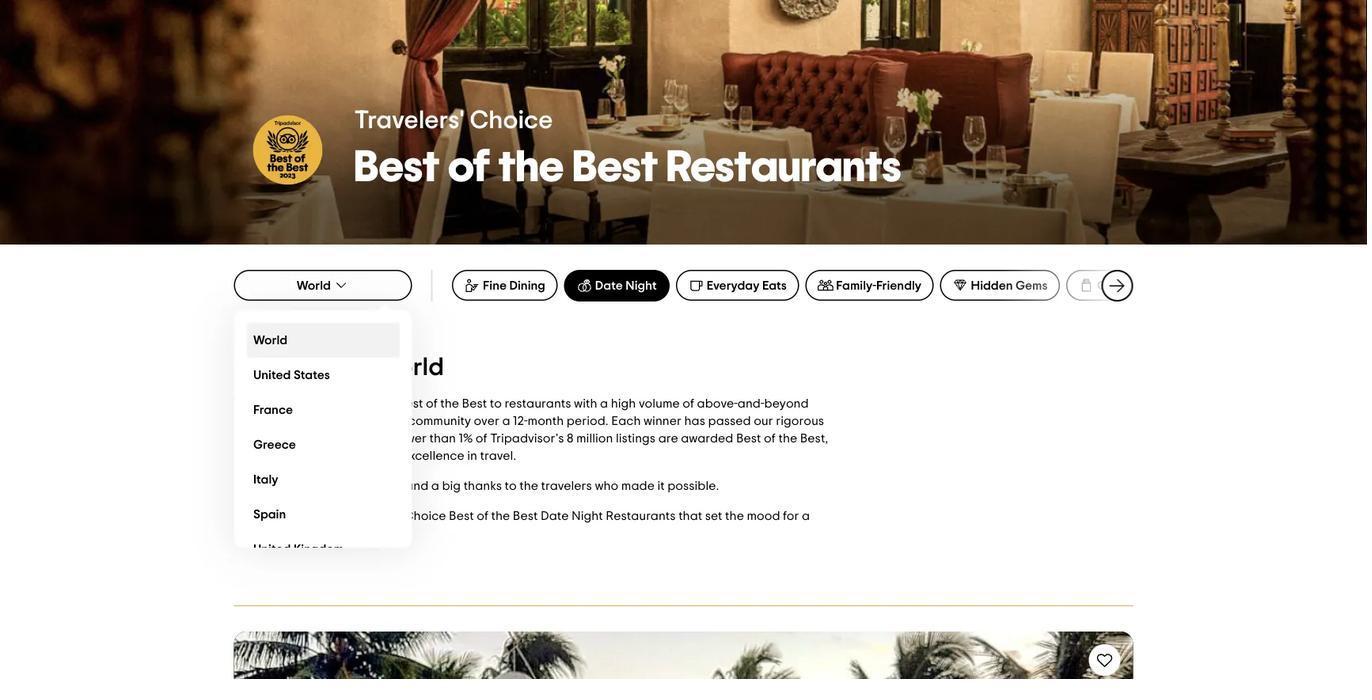 Task type: vqa. For each thing, say whether or not it's contained in the screenshot.
leftmost World
yes



Task type: describe. For each thing, give the bounding box(es) containing it.
and inside below are the 2023 travelers' choice best of the best date night restaurants that set the mood for a night of wining and dining.
[[320, 527, 343, 540]]

a right with
[[600, 397, 608, 410]]

of up has
[[683, 397, 694, 410]]

a left 12-
[[502, 415, 510, 428]]

travelers
[[541, 480, 592, 492]]

next image
[[1108, 276, 1127, 295]]

date inside below are the 2023 travelers' choice best of the best date night restaurants that set the mood for a night of wining and dining.
[[541, 510, 569, 523]]

france
[[253, 404, 293, 416]]

who
[[595, 480, 619, 492]]

kingdom
[[293, 543, 343, 556]]

family-
[[836, 279, 876, 292]]

trust
[[234, 432, 260, 445]]

of down the travelers' choice
[[448, 145, 490, 189]]

wining
[[281, 527, 317, 540]]

night for date night
[[625, 279, 657, 292]]

fine dining button
[[452, 270, 557, 301]]

united states
[[253, 369, 330, 382]]

choice inside below are the 2023 travelers' choice best of the best date night restaurants that set the mood for a night of wining and dining.
[[404, 510, 446, 523]]

united for united kingdom
[[253, 543, 291, 556]]

quick bites
[[1097, 279, 1161, 292]]

best,
[[800, 432, 829, 445]]

greece
[[253, 439, 296, 451]]

night
[[234, 527, 263, 540]]

rigorous
[[776, 415, 824, 428]]

and-
[[738, 397, 764, 410]]

million
[[576, 432, 613, 445]]

period.
[[567, 415, 609, 428]]

made
[[621, 480, 655, 492]]

are inside the we award travelers' choice best of the best to restaurants with a high volume of above-and-beyond reviews and opinions from our community over a 12-month period. each winner has passed our rigorous trust and safety standards. fewer than 1% of tripadvisor's 8 million listings are awarded best of the best, signifying the highest level of excellence in travel.
[[658, 432, 678, 445]]

winner
[[644, 415, 682, 428]]

safety
[[289, 432, 324, 445]]

save to a trip image
[[1095, 651, 1114, 670]]

travelers' inside the we award travelers' choice best of the best to restaurants with a high volume of above-and-beyond reviews and opinions from our community over a 12-month period. each winner has passed our rigorous trust and safety standards. fewer than 1% of tripadvisor's 8 million listings are awarded best of the best, signifying the highest level of excellence in travel.
[[295, 397, 351, 410]]

level
[[358, 450, 385, 462]]

tripadvisor's
[[490, 432, 564, 445]]

1 our from the left
[[386, 415, 406, 428]]

high
[[611, 397, 636, 410]]

everyday eats
[[706, 279, 786, 292]]

everyday
[[706, 279, 759, 292]]

congrats to all of the winners and a big thanks to the travelers who made it possible.
[[234, 480, 719, 492]]

everyday eats button
[[676, 270, 799, 301]]

list box containing world
[[234, 310, 412, 567]]

dining.
[[346, 527, 385, 540]]

fine
[[483, 279, 506, 292]]

dining
[[509, 279, 545, 292]]

thanks
[[464, 480, 502, 492]]

from
[[357, 415, 383, 428]]

hidden gems button
[[940, 270, 1060, 301]]

each
[[611, 415, 641, 428]]

eats
[[762, 279, 786, 292]]

date night button
[[564, 270, 669, 302]]

highest
[[313, 450, 356, 462]]

of down spain
[[266, 527, 278, 540]]

bites
[[1133, 279, 1161, 292]]

family-friendly
[[836, 279, 921, 292]]

has
[[684, 415, 705, 428]]

mood
[[747, 510, 780, 523]]

and up the signifying
[[263, 432, 286, 445]]

8
[[567, 432, 574, 445]]

date for date night
[[595, 279, 623, 292]]

travelers' choice
[[354, 108, 553, 133]]

-
[[363, 355, 370, 380]]

passed
[[708, 415, 751, 428]]

waitui bar & grill image
[[234, 632, 1133, 679]]

hidden
[[971, 279, 1013, 292]]

volume
[[639, 397, 680, 410]]

world button
[[234, 270, 412, 301]]

family-friendly button
[[805, 270, 934, 301]]



Task type: locate. For each thing, give the bounding box(es) containing it.
0 vertical spatial date
[[595, 279, 623, 292]]

1 united from the top
[[253, 369, 291, 382]]

1 horizontal spatial night
[[572, 510, 603, 523]]

0 horizontal spatial night
[[295, 355, 357, 380]]

date night
[[595, 279, 657, 292]]

date inside "button"
[[595, 279, 623, 292]]

all
[[306, 480, 320, 492]]

excellence
[[402, 450, 465, 462]]

our down 'and-'
[[754, 415, 773, 428]]

for
[[783, 510, 799, 523]]

world
[[297, 279, 331, 292], [253, 334, 287, 347], [376, 355, 444, 380]]

1 vertical spatial world
[[253, 334, 287, 347]]

hidden gems
[[971, 279, 1048, 292]]

united kingdom
[[253, 543, 343, 556]]

and
[[279, 415, 302, 428], [263, 432, 286, 445], [405, 480, 429, 492], [320, 527, 343, 540]]

0 vertical spatial united
[[253, 369, 291, 382]]

1 vertical spatial united
[[253, 543, 291, 556]]

date for date night - world
[[234, 355, 290, 380]]

of right all
[[323, 480, 335, 492]]

set
[[705, 510, 722, 523]]

0 horizontal spatial choice
[[353, 397, 395, 410]]

2 vertical spatial date
[[541, 510, 569, 523]]

0 horizontal spatial to
[[291, 480, 303, 492]]

choice
[[470, 108, 553, 133], [353, 397, 395, 410], [404, 510, 446, 523]]

2 vertical spatial world
[[376, 355, 444, 380]]

winners
[[359, 480, 403, 492]]

italy
[[253, 473, 278, 486]]

restaurants inside below are the 2023 travelers' choice best of the best date night restaurants that set the mood for a night of wining and dining.
[[606, 510, 676, 523]]

quick
[[1097, 279, 1130, 292]]

we award travelers' choice best of the best to restaurants with a high volume of above-and-beyond reviews and opinions from our community over a 12-month period. each winner has passed our rigorous trust and safety standards. fewer than 1% of tripadvisor's 8 million listings are awarded best of the best, signifying the highest level of excellence in travel.
[[234, 397, 829, 462]]

2 horizontal spatial world
[[376, 355, 444, 380]]

listings
[[616, 432, 656, 445]]

above-
[[697, 397, 738, 410]]

of right 1%
[[476, 432, 487, 445]]

2023
[[315, 510, 343, 523]]

awarded
[[681, 432, 733, 445]]

0 vertical spatial travelers'
[[295, 397, 351, 410]]

signifying
[[234, 450, 289, 462]]

1 vertical spatial restaurants
[[606, 510, 676, 523]]

0 horizontal spatial are
[[271, 510, 291, 523]]

opinions
[[305, 415, 354, 428]]

fine dining
[[483, 279, 545, 292]]

night
[[625, 279, 657, 292], [295, 355, 357, 380], [572, 510, 603, 523]]

and up safety
[[279, 415, 302, 428]]

0 horizontal spatial world
[[253, 334, 287, 347]]

standards.
[[327, 432, 390, 445]]

community
[[408, 415, 471, 428]]

a right for
[[802, 510, 810, 523]]

are
[[658, 432, 678, 445], [271, 510, 291, 523]]

united down night
[[253, 543, 291, 556]]

travel.
[[480, 450, 516, 462]]

date night - world
[[234, 355, 444, 380]]

possible.
[[668, 480, 719, 492]]

to right thanks
[[505, 480, 517, 492]]

a
[[600, 397, 608, 410], [502, 415, 510, 428], [431, 480, 439, 492], [802, 510, 810, 523]]

to left all
[[291, 480, 303, 492]]

1 vertical spatial night
[[295, 355, 357, 380]]

1 horizontal spatial date
[[541, 510, 569, 523]]

quick bites button
[[1066, 270, 1173, 301]]

reviews
[[234, 415, 276, 428]]

0 vertical spatial are
[[658, 432, 678, 445]]

that
[[679, 510, 703, 523]]

award
[[255, 397, 292, 410]]

beyond
[[764, 397, 809, 410]]

date
[[595, 279, 623, 292], [234, 355, 290, 380], [541, 510, 569, 523]]

of up community
[[426, 397, 438, 410]]

united
[[253, 369, 291, 382], [253, 543, 291, 556]]

2 vertical spatial night
[[572, 510, 603, 523]]

travelers' up opinions
[[295, 397, 351, 410]]

1 horizontal spatial our
[[754, 415, 773, 428]]

0 vertical spatial choice
[[470, 108, 553, 133]]

of down thanks
[[477, 510, 489, 523]]

2 vertical spatial choice
[[404, 510, 446, 523]]

gems
[[1015, 279, 1048, 292]]

it
[[657, 480, 665, 492]]

friendly
[[876, 279, 921, 292]]

1 vertical spatial date
[[234, 355, 290, 380]]

below are the 2023 travelers' choice best of the best date night restaurants that set the mood for a night of wining and dining.
[[234, 510, 810, 540]]

0 horizontal spatial our
[[386, 415, 406, 428]]

than
[[429, 432, 456, 445]]

to
[[490, 397, 502, 410], [291, 480, 303, 492], [505, 480, 517, 492]]

1 vertical spatial travelers'
[[346, 510, 402, 523]]

night for date night - world
[[295, 355, 357, 380]]

to up over
[[490, 397, 502, 410]]

in
[[467, 450, 477, 462]]

and down 2023
[[320, 527, 343, 540]]

world inside popup button
[[297, 279, 331, 292]]

0 horizontal spatial date
[[234, 355, 290, 380]]

spain
[[253, 508, 286, 521]]

states
[[293, 369, 330, 382]]

2 horizontal spatial date
[[595, 279, 623, 292]]

0 vertical spatial restaurants
[[667, 145, 901, 189]]

our up fewer
[[386, 415, 406, 428]]

2 horizontal spatial to
[[505, 480, 517, 492]]

big
[[442, 480, 461, 492]]

night inside below are the 2023 travelers' choice best of the best date night restaurants that set the mood for a night of wining and dining.
[[572, 510, 603, 523]]

travelers' choice image
[[253, 115, 323, 185]]

0 vertical spatial night
[[625, 279, 657, 292]]

1%
[[459, 432, 473, 445]]

travelers'
[[354, 108, 465, 133]]

are up wining on the left of page
[[271, 510, 291, 523]]

2 horizontal spatial night
[[625, 279, 657, 292]]

night inside "button"
[[625, 279, 657, 292]]

are down winner at the bottom of page
[[658, 432, 678, 445]]

12-
[[513, 415, 528, 428]]

1 horizontal spatial to
[[490, 397, 502, 410]]

best of the best restaurants
[[354, 145, 901, 189]]

2 horizontal spatial choice
[[470, 108, 553, 133]]

united up award
[[253, 369, 291, 382]]

and down excellence
[[405, 480, 429, 492]]

are inside below are the 2023 travelers' choice best of the best date night restaurants that set the mood for a night of wining and dining.
[[271, 510, 291, 523]]

over
[[474, 415, 500, 428]]

united for united states
[[253, 369, 291, 382]]

1 horizontal spatial are
[[658, 432, 678, 445]]

congrats
[[234, 480, 288, 492]]

2 united from the top
[[253, 543, 291, 556]]

choice inside the we award travelers' choice best of the best to restaurants with a high volume of above-and-beyond reviews and opinions from our community over a 12-month period. each winner has passed our rigorous trust and safety standards. fewer than 1% of tripadvisor's 8 million listings are awarded best of the best, signifying the highest level of excellence in travel.
[[353, 397, 395, 410]]

the
[[499, 145, 564, 189], [440, 397, 459, 410], [779, 432, 797, 445], [291, 450, 310, 462], [337, 480, 356, 492], [520, 480, 538, 492], [294, 510, 312, 523], [491, 510, 510, 523], [725, 510, 744, 523]]

of
[[448, 145, 490, 189], [426, 397, 438, 410], [683, 397, 694, 410], [476, 432, 487, 445], [764, 432, 776, 445], [388, 450, 399, 462], [323, 480, 335, 492], [477, 510, 489, 523], [266, 527, 278, 540]]

month
[[528, 415, 564, 428]]

world inside list box
[[253, 334, 287, 347]]

a inside below are the 2023 travelers' choice best of the best date night restaurants that set the mood for a night of wining and dining.
[[802, 510, 810, 523]]

a left the big
[[431, 480, 439, 492]]

of down 'beyond'
[[764, 432, 776, 445]]

0 vertical spatial world
[[297, 279, 331, 292]]

our
[[386, 415, 406, 428], [754, 415, 773, 428]]

restaurants
[[667, 145, 901, 189], [606, 510, 676, 523]]

1 vertical spatial choice
[[353, 397, 395, 410]]

fewer
[[392, 432, 427, 445]]

to inside the we award travelers' choice best of the best to restaurants with a high volume of above-and-beyond reviews and opinions from our community over a 12-month period. each winner has passed our rigorous trust and safety standards. fewer than 1% of tripadvisor's 8 million listings are awarded best of the best, signifying the highest level of excellence in travel.
[[490, 397, 502, 410]]

1 horizontal spatial world
[[297, 279, 331, 292]]

1 horizontal spatial choice
[[404, 510, 446, 523]]

1 vertical spatial are
[[271, 510, 291, 523]]

below
[[234, 510, 268, 523]]

restaurants
[[505, 397, 571, 410]]

of right level
[[388, 450, 399, 462]]

travelers' up dining.
[[346, 510, 402, 523]]

travelers'
[[295, 397, 351, 410], [346, 510, 402, 523]]

with
[[574, 397, 597, 410]]

list box
[[234, 310, 412, 567]]

2 our from the left
[[754, 415, 773, 428]]

travelers' inside below are the 2023 travelers' choice best of the best date night restaurants that set the mood for a night of wining and dining.
[[346, 510, 402, 523]]

best of the best restaurants 2023 image
[[0, 0, 1367, 245]]

we
[[234, 397, 252, 410]]



